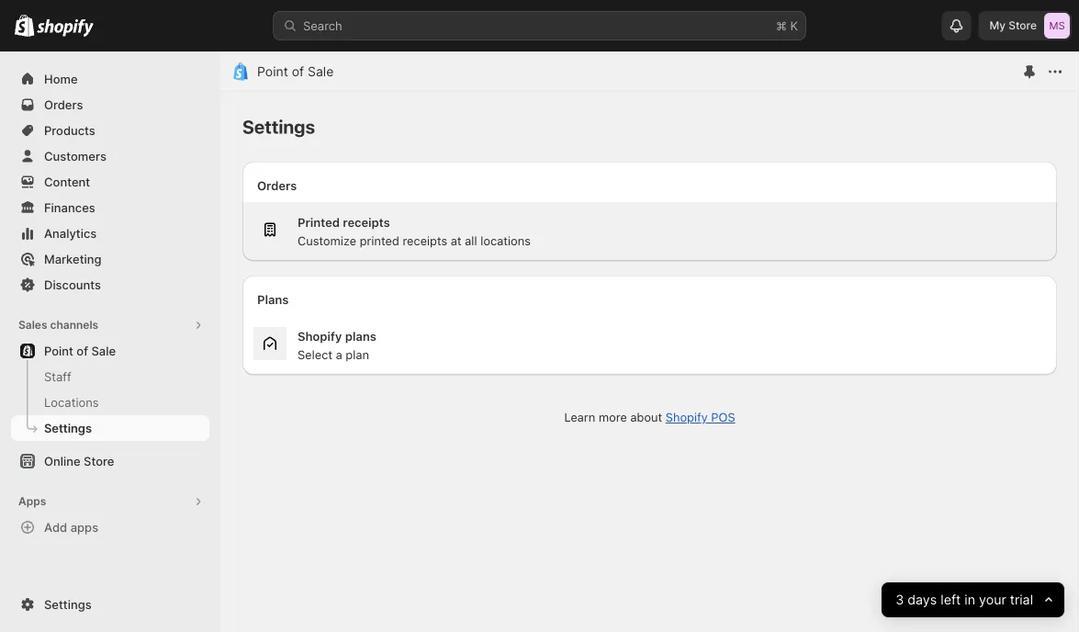 Task type: vqa. For each thing, say whether or not it's contained in the screenshot.
first the 2 button from the right
no



Task type: describe. For each thing, give the bounding box(es) containing it.
1 vertical spatial point
[[44, 344, 73, 358]]

⌘
[[777, 18, 787, 33]]

home link
[[11, 66, 210, 92]]

k
[[791, 18, 799, 33]]

icon for point of sale image
[[232, 62, 250, 81]]

your
[[979, 592, 1007, 608]]

online
[[44, 454, 81, 468]]

shopify image
[[37, 19, 94, 37]]

finances link
[[11, 195, 210, 221]]

locations link
[[11, 390, 210, 415]]

marketing link
[[11, 246, 210, 272]]

1 vertical spatial point of sale link
[[11, 338, 210, 364]]

finances
[[44, 200, 95, 215]]

locations
[[44, 395, 99, 409]]

online store
[[44, 454, 114, 468]]

3
[[896, 592, 904, 608]]

content link
[[11, 169, 210, 195]]

trial
[[1010, 592, 1034, 608]]

customers
[[44, 149, 107, 163]]

online store button
[[0, 448, 221, 474]]

discounts
[[44, 278, 101, 292]]

1 settings link from the top
[[11, 415, 210, 441]]

3 days left in your trial
[[896, 592, 1034, 608]]

2 settings from the top
[[44, 597, 92, 612]]

add
[[44, 520, 67, 534]]

products link
[[11, 118, 210, 143]]

staff
[[44, 369, 71, 384]]

1 settings from the top
[[44, 421, 92, 435]]

apps
[[18, 495, 46, 508]]

days
[[908, 592, 937, 608]]

content
[[44, 175, 90, 189]]

point of sale inside point of sale "link"
[[44, 344, 116, 358]]

2 settings link from the top
[[11, 592, 210, 618]]

discounts link
[[11, 272, 210, 298]]

online store link
[[11, 448, 210, 474]]

0 vertical spatial sale
[[308, 64, 334, 79]]

0 vertical spatial point of sale
[[257, 64, 334, 79]]

products
[[44, 123, 95, 137]]

my store image
[[1045, 13, 1071, 39]]



Task type: locate. For each thing, give the bounding box(es) containing it.
point of sale link down the channels
[[11, 338, 210, 364]]

settings link up online store button
[[11, 415, 210, 441]]

⌘ k
[[777, 18, 799, 33]]

0 vertical spatial settings
[[44, 421, 92, 435]]

0 vertical spatial of
[[292, 64, 304, 79]]

of
[[292, 64, 304, 79], [77, 344, 88, 358]]

1 horizontal spatial of
[[292, 64, 304, 79]]

of inside "link"
[[77, 344, 88, 358]]

in
[[965, 592, 976, 608]]

shopify image
[[15, 14, 34, 37]]

0 vertical spatial settings link
[[11, 415, 210, 441]]

apps
[[70, 520, 98, 534]]

point of sale link
[[257, 64, 334, 79], [11, 338, 210, 364]]

point right icon for point of sale at top left
[[257, 64, 288, 79]]

my
[[990, 19, 1006, 32]]

left
[[941, 592, 961, 608]]

1 horizontal spatial point of sale
[[257, 64, 334, 79]]

of down search
[[292, 64, 304, 79]]

sale down search
[[308, 64, 334, 79]]

orders link
[[11, 92, 210, 118]]

customers link
[[11, 143, 210, 169]]

0 horizontal spatial point of sale link
[[11, 338, 210, 364]]

point of sale down search
[[257, 64, 334, 79]]

point of sale link down search
[[257, 64, 334, 79]]

of down the channels
[[77, 344, 88, 358]]

0 vertical spatial point
[[257, 64, 288, 79]]

0 horizontal spatial point of sale
[[44, 344, 116, 358]]

my store
[[990, 19, 1038, 32]]

point
[[257, 64, 288, 79], [44, 344, 73, 358]]

staff link
[[11, 364, 210, 390]]

marketing
[[44, 252, 102, 266]]

sale inside point of sale "link"
[[91, 344, 116, 358]]

1 horizontal spatial store
[[1009, 19, 1038, 32]]

0 horizontal spatial store
[[84, 454, 114, 468]]

1 vertical spatial point of sale
[[44, 344, 116, 358]]

sales channels button
[[11, 312, 210, 338]]

1 horizontal spatial point of sale link
[[257, 64, 334, 79]]

sales channels
[[18, 318, 98, 332]]

3 days left in your trial button
[[882, 583, 1065, 618]]

search
[[303, 18, 343, 33]]

1 vertical spatial settings link
[[11, 592, 210, 618]]

1 horizontal spatial sale
[[308, 64, 334, 79]]

0 vertical spatial store
[[1009, 19, 1038, 32]]

settings link down 'add apps' button on the left bottom of page
[[11, 592, 210, 618]]

store
[[1009, 19, 1038, 32], [84, 454, 114, 468]]

1 vertical spatial sale
[[91, 344, 116, 358]]

0 horizontal spatial of
[[77, 344, 88, 358]]

point of sale
[[257, 64, 334, 79], [44, 344, 116, 358]]

apps button
[[11, 489, 210, 515]]

point down the sales channels
[[44, 344, 73, 358]]

settings
[[44, 421, 92, 435], [44, 597, 92, 612]]

store for my store
[[1009, 19, 1038, 32]]

settings down locations
[[44, 421, 92, 435]]

store for online store
[[84, 454, 114, 468]]

sale down sales channels 'button'
[[91, 344, 116, 358]]

add apps button
[[11, 515, 210, 540]]

add apps
[[44, 520, 98, 534]]

1 vertical spatial of
[[77, 344, 88, 358]]

orders
[[44, 97, 83, 112]]

analytics
[[44, 226, 97, 240]]

0 vertical spatial point of sale link
[[257, 64, 334, 79]]

store right online
[[84, 454, 114, 468]]

settings link
[[11, 415, 210, 441], [11, 592, 210, 618]]

channels
[[50, 318, 98, 332]]

0 horizontal spatial sale
[[91, 344, 116, 358]]

settings down add apps in the left of the page
[[44, 597, 92, 612]]

0 horizontal spatial point
[[44, 344, 73, 358]]

1 vertical spatial store
[[84, 454, 114, 468]]

1 horizontal spatial point
[[257, 64, 288, 79]]

home
[[44, 72, 78, 86]]

sales
[[18, 318, 47, 332]]

analytics link
[[11, 221, 210, 246]]

store right the my
[[1009, 19, 1038, 32]]

1 vertical spatial settings
[[44, 597, 92, 612]]

sale
[[308, 64, 334, 79], [91, 344, 116, 358]]

point of sale down the channels
[[44, 344, 116, 358]]

store inside button
[[84, 454, 114, 468]]



